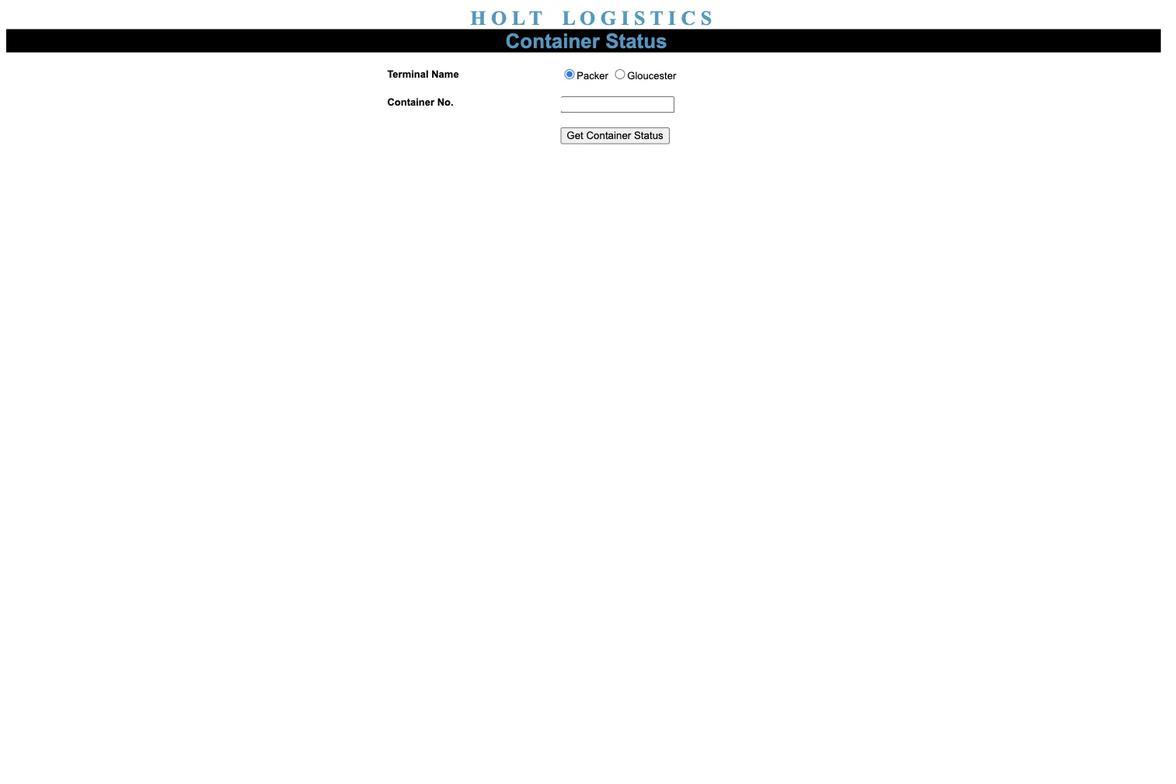 Task type: describe. For each thing, give the bounding box(es) containing it.
t
[[650, 7, 663, 29]]

0 horizontal spatial container
[[387, 96, 434, 108]]

t    l
[[529, 7, 575, 29]]

1 s from the left
[[634, 7, 645, 29]]

container no.
[[387, 96, 454, 108]]

packer
[[577, 70, 611, 82]]

c
[[681, 7, 696, 29]]

no.
[[437, 96, 454, 108]]

container inside h          o l t    l o g i s t i c s container          status
[[506, 30, 600, 52]]

terminal name
[[387, 68, 459, 80]]



Task type: locate. For each thing, give the bounding box(es) containing it.
2 o from the left
[[580, 7, 595, 29]]

terminal
[[387, 68, 429, 80]]

container down terminal
[[387, 96, 434, 108]]

i right g
[[621, 7, 629, 29]]

1 o from the left
[[491, 7, 507, 29]]

s
[[634, 7, 645, 29], [701, 7, 712, 29]]

2 s from the left
[[701, 7, 712, 29]]

None radio
[[564, 69, 575, 79]]

i
[[621, 7, 629, 29], [668, 7, 676, 29]]

o left l
[[491, 7, 507, 29]]

status
[[606, 30, 667, 52]]

1 horizontal spatial container
[[506, 30, 600, 52]]

0 horizontal spatial i
[[621, 7, 629, 29]]

0 horizontal spatial o
[[491, 7, 507, 29]]

o
[[491, 7, 507, 29], [580, 7, 595, 29]]

name
[[431, 68, 459, 80]]

1 horizontal spatial i
[[668, 7, 676, 29]]

None radio
[[615, 69, 625, 79]]

2 i from the left
[[668, 7, 676, 29]]

h          o l t    l o g i s t i c s container          status
[[470, 7, 712, 52]]

1 horizontal spatial s
[[701, 7, 712, 29]]

i right t
[[668, 7, 676, 29]]

None field
[[561, 96, 675, 113]]

h
[[470, 7, 486, 29]]

1 i from the left
[[621, 7, 629, 29]]

container down "t    l"
[[506, 30, 600, 52]]

s right c
[[701, 7, 712, 29]]

1 vertical spatial container
[[387, 96, 434, 108]]

g
[[600, 7, 616, 29]]

0 horizontal spatial s
[[634, 7, 645, 29]]

0 vertical spatial container
[[506, 30, 600, 52]]

1 horizontal spatial o
[[580, 7, 595, 29]]

s left t
[[634, 7, 645, 29]]

gloucester
[[627, 70, 676, 82]]

o left g
[[580, 7, 595, 29]]

None submit
[[561, 127, 670, 144]]

l
[[512, 7, 525, 29]]

container
[[506, 30, 600, 52], [387, 96, 434, 108]]



